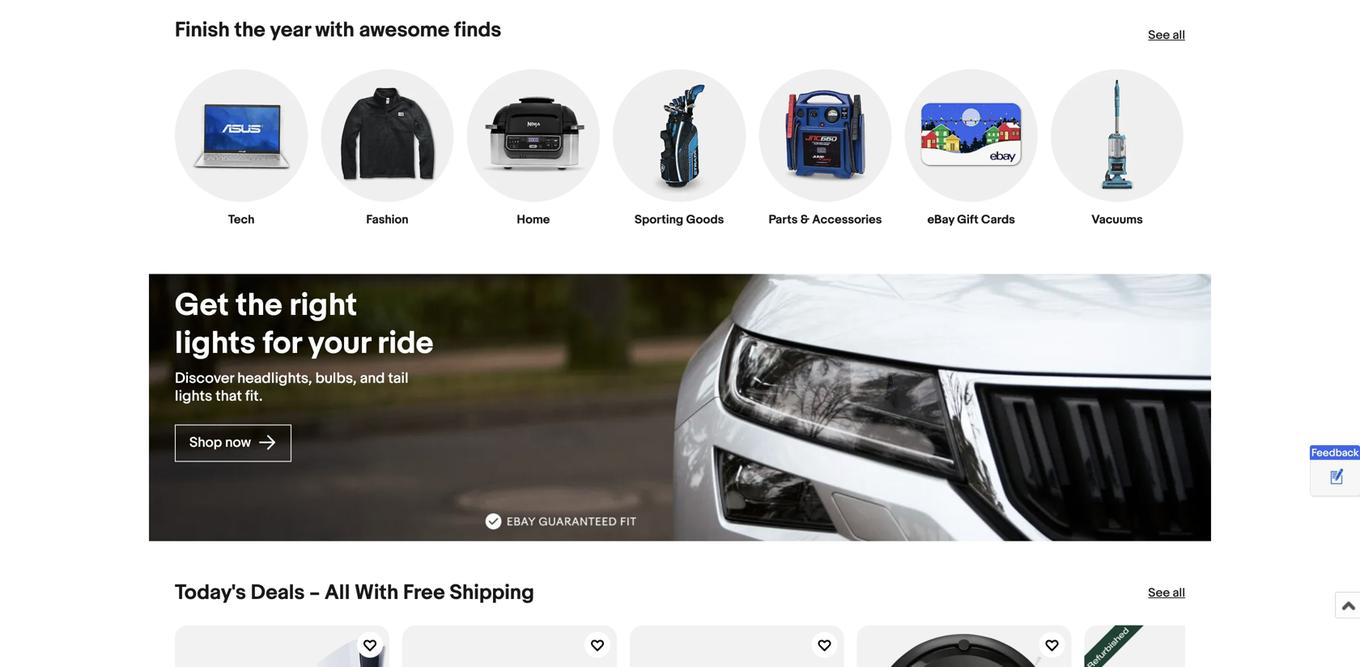 Task type: describe. For each thing, give the bounding box(es) containing it.
see for today's deals – all with free shipping
[[1149, 586, 1171, 601]]

tech
[[228, 213, 255, 227]]

all for finish the year with awesome finds
[[1173, 28, 1186, 42]]

vacuums link
[[1051, 69, 1184, 234]]

right
[[289, 287, 357, 325]]

today's deals – all with free shipping link
[[175, 581, 534, 606]]

ride
[[378, 325, 434, 363]]

get the right lights for your ride discover headlights, bulbs, and tail lights that fit.
[[175, 287, 434, 405]]

get
[[175, 287, 229, 325]]

and
[[360, 370, 385, 387]]

with
[[315, 18, 355, 43]]

ebay gift cards link
[[905, 69, 1038, 234]]

today's
[[175, 581, 246, 606]]

vacuums
[[1092, 213, 1144, 227]]

that
[[216, 388, 242, 405]]

tail
[[388, 370, 409, 387]]

1 lights from the top
[[175, 325, 256, 363]]

for
[[263, 325, 301, 363]]

free
[[403, 581, 445, 606]]

2 lights from the top
[[175, 388, 212, 405]]

ebay
[[928, 213, 955, 227]]

now
[[225, 434, 251, 451]]

home link
[[467, 69, 600, 234]]

feedback
[[1312, 447, 1360, 460]]

see for finish the year with awesome finds
[[1149, 28, 1171, 42]]

all
[[325, 581, 350, 606]]

all for today's deals – all with free shipping
[[1173, 586, 1186, 601]]

parts & accessories link
[[759, 69, 892, 234]]

–
[[310, 581, 320, 606]]

gift
[[958, 213, 979, 227]]



Task type: vqa. For each thing, say whether or not it's contained in the screenshot.
See all
yes



Task type: locate. For each thing, give the bounding box(es) containing it.
finish the year with awesome finds
[[175, 18, 502, 43]]

deals
[[251, 581, 305, 606]]

1 vertical spatial all
[[1173, 586, 1186, 601]]

finish
[[175, 18, 230, 43]]

2 see all link from the top
[[1149, 585, 1186, 602]]

all
[[1173, 28, 1186, 42], [1173, 586, 1186, 601]]

1 vertical spatial the
[[236, 287, 283, 325]]

1 see all link from the top
[[1149, 27, 1186, 43]]

lights up discover
[[175, 325, 256, 363]]

lights
[[175, 325, 256, 363], [175, 388, 212, 405]]

awesome
[[359, 18, 450, 43]]

fit.
[[245, 388, 263, 405]]

today's deals – all with free shipping
[[175, 581, 534, 606]]

goods
[[686, 213, 724, 227]]

with
[[355, 581, 399, 606]]

&
[[801, 213, 810, 227]]

shipping
[[450, 581, 534, 606]]

see
[[1149, 28, 1171, 42], [1149, 586, 1171, 601]]

the for finish
[[234, 18, 266, 43]]

ebay gift cards
[[928, 213, 1016, 227]]

parts
[[769, 213, 798, 227]]

see all for today's deals – all with free shipping
[[1149, 586, 1186, 601]]

see all
[[1149, 28, 1186, 42], [1149, 586, 1186, 601]]

sporting goods
[[635, 213, 724, 227]]

fashion
[[366, 213, 409, 227]]

tech link
[[175, 69, 308, 234]]

1 vertical spatial lights
[[175, 388, 212, 405]]

1 all from the top
[[1173, 28, 1186, 42]]

0 vertical spatial lights
[[175, 325, 256, 363]]

the for get
[[236, 287, 283, 325]]

year
[[270, 18, 311, 43]]

see all link for today's deals – all with free shipping
[[1149, 585, 1186, 602]]

your
[[308, 325, 371, 363]]

0 vertical spatial see all link
[[1149, 27, 1186, 43]]

discover
[[175, 370, 234, 387]]

0 vertical spatial all
[[1173, 28, 1186, 42]]

the
[[234, 18, 266, 43], [236, 287, 283, 325]]

see all for finish the year with awesome finds
[[1149, 28, 1186, 42]]

fashion link
[[321, 69, 454, 234]]

0 vertical spatial see
[[1149, 28, 1171, 42]]

1 vertical spatial see all link
[[1149, 585, 1186, 602]]

0 vertical spatial see all
[[1149, 28, 1186, 42]]

shop now
[[190, 434, 254, 451]]

cards
[[982, 213, 1016, 227]]

lights down discover
[[175, 388, 212, 405]]

2 see all from the top
[[1149, 586, 1186, 601]]

sporting goods link
[[613, 69, 746, 234]]

1 see from the top
[[1149, 28, 1171, 42]]

2 all from the top
[[1173, 586, 1186, 601]]

sporting
[[635, 213, 684, 227]]

see all link for finish the year with awesome finds
[[1149, 27, 1186, 43]]

finds
[[454, 18, 502, 43]]

headlights,
[[237, 370, 312, 387]]

the left year
[[234, 18, 266, 43]]

1 see all from the top
[[1149, 28, 1186, 42]]

1 vertical spatial see all
[[1149, 586, 1186, 601]]

the inside get the right lights for your ride discover headlights, bulbs, and tail lights that fit.
[[236, 287, 283, 325]]

1 vertical spatial see
[[1149, 586, 1171, 601]]

see all link
[[1149, 27, 1186, 43], [1149, 585, 1186, 602]]

parts & accessories
[[769, 213, 882, 227]]

bulbs,
[[316, 370, 357, 387]]

the up for
[[236, 287, 283, 325]]

shop
[[190, 434, 222, 451]]

0 vertical spatial the
[[234, 18, 266, 43]]

accessories
[[813, 213, 882, 227]]

finish the year with awesome finds link
[[175, 18, 502, 43]]

2 see from the top
[[1149, 586, 1171, 601]]

home
[[517, 213, 550, 227]]



